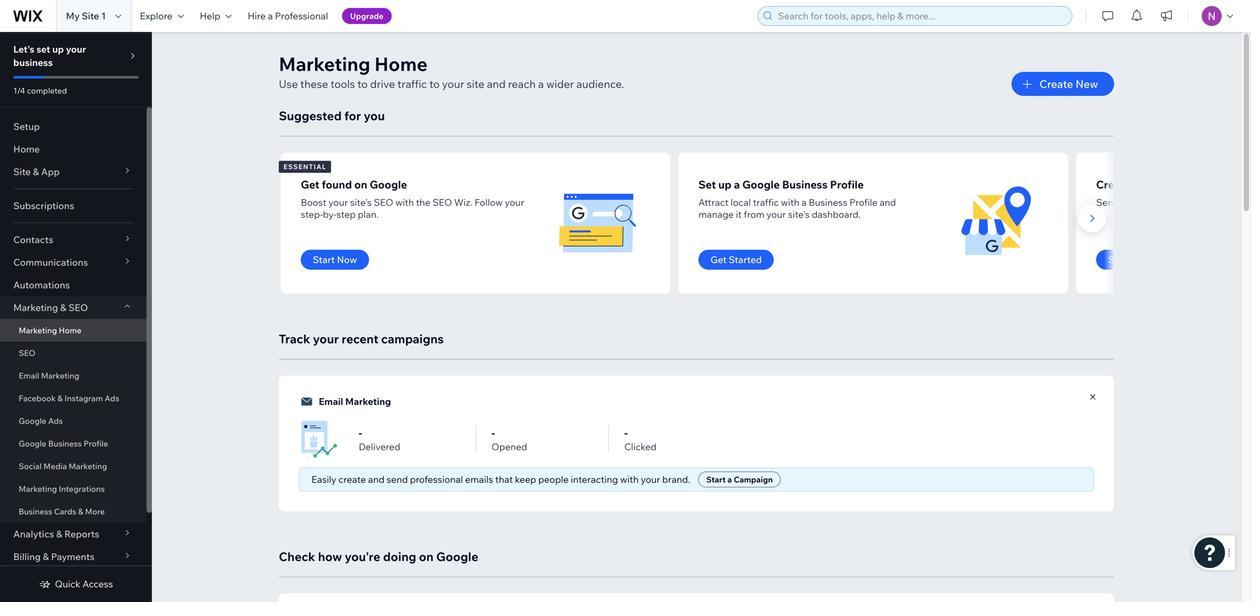 Task type: locate. For each thing, give the bounding box(es) containing it.
0 vertical spatial get
[[301, 178, 320, 191]]

0 vertical spatial profile
[[831, 178, 864, 191]]

0 vertical spatial email
[[19, 371, 39, 381]]

with inside get found on google boost your site's seo with the seo wiz. follow your step-by-step plan.
[[396, 197, 414, 208]]

send down updates,
[[1109, 254, 1132, 266]]

1 vertical spatial and
[[880, 197, 897, 208]]

0 horizontal spatial up
[[52, 43, 64, 55]]

with right the local on the right of the page
[[781, 197, 800, 208]]

0 vertical spatial and
[[487, 77, 506, 91]]

local
[[731, 197, 751, 208]]

create for create an email campaign send updates, offers or newsletters 
[[1097, 178, 1131, 191]]

your inside marketing home use these tools to drive traffic to your site and reach a wider audience.
[[442, 77, 465, 91]]

it
[[736, 209, 742, 220]]

profile inside sidebar element
[[84, 439, 108, 449]]

on right found
[[355, 178, 368, 191]]

business cards & more
[[19, 507, 105, 517]]

site's up plan.
[[350, 197, 372, 208]]

1 horizontal spatial up
[[719, 178, 732, 191]]

google business profile link
[[0, 433, 147, 455]]

- inside - opened
[[492, 427, 495, 440]]

0 vertical spatial campaign
[[1141, 254, 1186, 266]]

0 horizontal spatial site
[[13, 166, 31, 178]]

get up boost
[[301, 178, 320, 191]]

-
[[359, 427, 362, 440], [492, 427, 495, 440], [625, 427, 628, 440]]

1 horizontal spatial traffic
[[753, 197, 779, 208]]

seo
[[374, 197, 394, 208], [433, 197, 452, 208], [68, 302, 88, 314], [19, 348, 35, 358]]

new
[[1076, 77, 1099, 91]]

instagram
[[65, 394, 103, 404]]

0 horizontal spatial site's
[[350, 197, 372, 208]]

your right from
[[767, 209, 786, 220]]

0 horizontal spatial on
[[355, 178, 368, 191]]

home for marketing home use these tools to drive traffic to your site and reach a wider audience.
[[375, 52, 428, 76]]

0 horizontal spatial with
[[396, 197, 414, 208]]

site left app
[[13, 166, 31, 178]]

people
[[539, 474, 569, 486]]

sidebar element
[[0, 32, 152, 603]]

found
[[322, 178, 352, 191]]

& for app
[[33, 166, 39, 178]]

0 vertical spatial site's
[[350, 197, 372, 208]]

marketing home use these tools to drive traffic to your site and reach a wider audience.
[[279, 52, 625, 91]]

on
[[355, 178, 368, 191], [419, 550, 434, 565]]

1 vertical spatial start
[[707, 475, 726, 485]]

ads up the google business profile
[[48, 416, 63, 426]]

1 horizontal spatial email marketing
[[319, 396, 391, 408]]

0 vertical spatial site
[[82, 10, 99, 22]]

& left more
[[78, 507, 83, 517]]

1 vertical spatial site's
[[789, 209, 810, 220]]

1 horizontal spatial -
[[492, 427, 495, 440]]

a inside marketing home use these tools to drive traffic to your site and reach a wider audience.
[[538, 77, 544, 91]]

a down updates,
[[1134, 254, 1139, 266]]

create inside button
[[1040, 77, 1074, 91]]

1 vertical spatial send
[[1109, 254, 1132, 266]]

traffic up from
[[753, 197, 779, 208]]

& left app
[[33, 166, 39, 178]]

google up "social"
[[19, 439, 46, 449]]

subscriptions
[[13, 200, 74, 212]]

get found on google boost your site's seo with the seo wiz. follow your step-by-step plan.
[[301, 178, 525, 220]]

3 - from the left
[[625, 427, 628, 440]]

ascend_suggestions.seo.new user.title image
[[558, 183, 638, 263]]

send
[[1097, 197, 1120, 208], [1109, 254, 1132, 266]]

2 horizontal spatial and
[[880, 197, 897, 208]]

0 horizontal spatial -
[[359, 427, 362, 440]]

google up plan.
[[370, 178, 407, 191]]

send inside button
[[1109, 254, 1132, 266]]

2 horizontal spatial with
[[781, 197, 800, 208]]

seo down automations link
[[68, 302, 88, 314]]

an
[[1133, 178, 1146, 191]]

0 vertical spatial email marketing
[[19, 371, 79, 381]]

marketing up the - delivered
[[345, 396, 391, 408]]

email marketing up facebook
[[19, 371, 79, 381]]

start now
[[313, 254, 357, 266]]

your inside let's set up your business
[[66, 43, 86, 55]]

home down the setup
[[13, 143, 40, 155]]

send left updates,
[[1097, 197, 1120, 208]]

home inside marketing home use these tools to drive traffic to your site and reach a wider audience.
[[375, 52, 428, 76]]

email marketing up the - delivered
[[319, 396, 391, 408]]

to right tools
[[358, 77, 368, 91]]

0 vertical spatial traffic
[[398, 77, 427, 91]]

0 horizontal spatial home
[[13, 143, 40, 155]]

cards
[[54, 507, 76, 517]]

opened
[[492, 441, 528, 453]]

home up drive
[[375, 52, 428, 76]]

create left an
[[1097, 178, 1131, 191]]

1 horizontal spatial site's
[[789, 209, 810, 220]]

create
[[1040, 77, 1074, 91], [1097, 178, 1131, 191]]

list containing get found on google
[[279, 153, 1252, 294]]

0 horizontal spatial create
[[1040, 77, 1074, 91]]

billing & payments button
[[0, 546, 147, 569]]

0 horizontal spatial to
[[358, 77, 368, 91]]

1 horizontal spatial campaign
[[1141, 254, 1186, 266]]

business cards & more link
[[0, 501, 147, 523]]

traffic right drive
[[398, 77, 427, 91]]

1 vertical spatial create
[[1097, 178, 1131, 191]]

0 vertical spatial start
[[313, 254, 335, 266]]

start
[[313, 254, 335, 266], [707, 475, 726, 485]]

reach
[[508, 77, 536, 91]]

site's
[[350, 197, 372, 208], [789, 209, 810, 220]]

marketing up integrations at the left
[[69, 462, 107, 472]]

& right the billing
[[43, 551, 49, 563]]

facebook & instagram ads link
[[0, 387, 147, 410]]

your
[[66, 43, 86, 55], [442, 77, 465, 91], [329, 197, 348, 208], [505, 197, 525, 208], [767, 209, 786, 220], [313, 332, 339, 347], [641, 474, 661, 486]]

ads right instagram
[[105, 394, 119, 404]]

by-
[[323, 209, 337, 220]]

site's left dashboard.
[[789, 209, 810, 220]]

get inside get found on google boost your site's seo with the seo wiz. follow your step-by-step plan.
[[301, 178, 320, 191]]

0 horizontal spatial traffic
[[398, 77, 427, 91]]

create left new
[[1040, 77, 1074, 91]]

0 horizontal spatial ads
[[48, 416, 63, 426]]

a right the local on the right of the page
[[802, 197, 807, 208]]

marketing inside marketing home use these tools to drive traffic to your site and reach a wider audience.
[[279, 52, 370, 76]]

send
[[387, 474, 408, 486]]

start a campaign button
[[699, 472, 781, 488]]

essential
[[284, 163, 327, 171]]

1 vertical spatial get
[[711, 254, 727, 266]]

1 horizontal spatial ads
[[105, 394, 119, 404]]

2 vertical spatial profile
[[84, 439, 108, 449]]

ads
[[105, 394, 119, 404], [48, 416, 63, 426]]

campaign inside start a campaign button
[[734, 475, 773, 485]]

email up facebook
[[19, 371, 39, 381]]

quick access button
[[39, 579, 113, 591]]

google ads
[[19, 416, 63, 426]]

upgrade button
[[342, 8, 392, 24]]

0 horizontal spatial email
[[19, 371, 39, 381]]

these
[[300, 77, 328, 91]]

1 horizontal spatial to
[[430, 77, 440, 91]]

get inside button
[[711, 254, 727, 266]]

professional
[[410, 474, 463, 486]]

business
[[783, 178, 828, 191], [809, 197, 848, 208], [48, 439, 82, 449], [19, 507, 52, 517]]

quick
[[55, 579, 80, 590]]

0 horizontal spatial start
[[313, 254, 335, 266]]

marketing
[[279, 52, 370, 76], [13, 302, 58, 314], [19, 326, 57, 336], [41, 371, 79, 381], [345, 396, 391, 408], [69, 462, 107, 472], [19, 484, 57, 494]]

to left site
[[430, 77, 440, 91]]

1 vertical spatial email
[[319, 396, 343, 408]]

marketing up these
[[279, 52, 370, 76]]

site left "1"
[[82, 10, 99, 22]]

1 vertical spatial site
[[13, 166, 31, 178]]

upgrade
[[350, 11, 384, 21]]

your right set
[[66, 43, 86, 55]]

campaign inside "send a campaign" button
[[1141, 254, 1186, 266]]

tools
[[331, 77, 355, 91]]

your left site
[[442, 77, 465, 91]]

1 vertical spatial traffic
[[753, 197, 779, 208]]

google
[[370, 178, 407, 191], [743, 178, 780, 191], [19, 416, 46, 426], [19, 439, 46, 449], [437, 550, 479, 565]]

& inside 'popup button'
[[60, 302, 66, 314]]

0 vertical spatial send
[[1097, 197, 1120, 208]]

analytics & reports button
[[0, 523, 147, 546]]

marketing down automations
[[13, 302, 58, 314]]

0 vertical spatial up
[[52, 43, 64, 55]]

1 horizontal spatial home
[[59, 326, 82, 336]]

marketing & seo
[[13, 302, 88, 314]]

list
[[279, 153, 1252, 294]]

1 horizontal spatial create
[[1097, 178, 1131, 191]]

manage
[[699, 209, 734, 220]]

with down clicked
[[621, 474, 639, 486]]

start right brand.
[[707, 475, 726, 485]]

& right facebook
[[57, 394, 63, 404]]

0 vertical spatial create
[[1040, 77, 1074, 91]]

communications button
[[0, 251, 147, 274]]

help button
[[192, 0, 240, 32]]

and inside marketing home use these tools to drive traffic to your site and reach a wider audience.
[[487, 77, 506, 91]]

& inside popup button
[[56, 529, 62, 540]]

updates,
[[1122, 197, 1160, 208]]

plan.
[[358, 209, 379, 220]]

0 horizontal spatial get
[[301, 178, 320, 191]]

to
[[358, 77, 368, 91], [430, 77, 440, 91]]

create inside create an email campaign send updates, offers or newsletters
[[1097, 178, 1131, 191]]

1 horizontal spatial start
[[707, 475, 726, 485]]

2 horizontal spatial home
[[375, 52, 428, 76]]

1 - from the left
[[359, 427, 362, 440]]

1 horizontal spatial get
[[711, 254, 727, 266]]

&
[[33, 166, 39, 178], [60, 302, 66, 314], [57, 394, 63, 404], [78, 507, 83, 517], [56, 529, 62, 540], [43, 551, 49, 563]]

google up the local on the right of the page
[[743, 178, 780, 191]]

0 horizontal spatial campaign
[[734, 475, 773, 485]]

- inside the - delivered
[[359, 427, 362, 440]]

ads inside google ads link
[[48, 416, 63, 426]]

2 - from the left
[[492, 427, 495, 440]]

1 horizontal spatial site
[[82, 10, 99, 22]]

automations
[[13, 279, 70, 291]]

on right doing
[[419, 550, 434, 565]]

1 vertical spatial campaign
[[734, 475, 773, 485]]

1 vertical spatial up
[[719, 178, 732, 191]]

your left brand.
[[641, 474, 661, 486]]

and inside set up a google business profile attract local traffic with a business profile and manage it from your site's dashboard.
[[880, 197, 897, 208]]

get left started
[[711, 254, 727, 266]]

- for - opened
[[492, 427, 495, 440]]

emails
[[465, 474, 493, 486]]

with left the
[[396, 197, 414, 208]]

automations link
[[0, 274, 147, 297]]

& for payments
[[43, 551, 49, 563]]

a right brand.
[[728, 475, 732, 485]]

a up the local on the right of the page
[[734, 178, 740, 191]]

check how you're doing on google
[[279, 550, 479, 565]]

boost
[[301, 197, 327, 208]]

2 horizontal spatial -
[[625, 427, 628, 440]]

& down the business cards & more
[[56, 529, 62, 540]]

google business profile
[[19, 439, 108, 449]]

home up seo link
[[59, 326, 82, 336]]

0 vertical spatial ads
[[105, 394, 119, 404]]

0 vertical spatial on
[[355, 178, 368, 191]]

- up delivered
[[359, 427, 362, 440]]

0 horizontal spatial and
[[368, 474, 385, 486]]

email marketing inside sidebar element
[[19, 371, 79, 381]]

create
[[339, 474, 366, 486]]

home for marketing home
[[59, 326, 82, 336]]

seo up plan.
[[374, 197, 394, 208]]

analytics & reports
[[13, 529, 99, 540]]

- up opened in the bottom left of the page
[[492, 427, 495, 440]]

start for start now
[[313, 254, 335, 266]]

- inside - clicked
[[625, 427, 628, 440]]

start left the now
[[313, 254, 335, 266]]

1/4 completed
[[13, 86, 67, 96]]

up inside let's set up your business
[[52, 43, 64, 55]]

0 vertical spatial home
[[375, 52, 428, 76]]

1 vertical spatial ads
[[48, 416, 63, 426]]

suggested
[[279, 108, 342, 123]]

create new button
[[1012, 72, 1115, 96]]

& down automations link
[[60, 302, 66, 314]]

and
[[487, 77, 506, 91], [880, 197, 897, 208], [368, 474, 385, 486]]

home link
[[0, 138, 147, 161]]

analytics
[[13, 529, 54, 540]]

Search for tools, apps, help & more... field
[[775, 7, 1068, 25]]

- up clicked
[[625, 427, 628, 440]]

marketing down marketing & seo
[[19, 326, 57, 336]]

google down facebook
[[19, 416, 46, 426]]

0 horizontal spatial email marketing
[[19, 371, 79, 381]]

email up em image
[[319, 396, 343, 408]]

1 horizontal spatial on
[[419, 550, 434, 565]]

- opened
[[492, 427, 528, 453]]

1/4
[[13, 86, 25, 96]]

wider
[[547, 77, 574, 91]]

use
[[279, 77, 298, 91]]

a left wider
[[538, 77, 544, 91]]

1 horizontal spatial and
[[487, 77, 506, 91]]

2 vertical spatial home
[[59, 326, 82, 336]]

& for seo
[[60, 302, 66, 314]]

em image
[[299, 419, 339, 459]]



Task type: vqa. For each thing, say whether or not it's contained in the screenshot.
the marketing home use these tools to drive traffic to your site and reach a wider audience.
yes



Task type: describe. For each thing, give the bounding box(es) containing it.
- delivered
[[359, 427, 401, 453]]

explore
[[140, 10, 173, 22]]

follow
[[475, 197, 503, 208]]

now
[[337, 254, 357, 266]]

- for - clicked
[[625, 427, 628, 440]]

1 to from the left
[[358, 77, 368, 91]]

for
[[345, 108, 361, 123]]

billing
[[13, 551, 41, 563]]

integrations
[[59, 484, 105, 494]]

track
[[279, 332, 310, 347]]

- for - delivered
[[359, 427, 362, 440]]

marketing home link
[[0, 319, 147, 342]]

you
[[364, 108, 385, 123]]

delivered
[[359, 441, 401, 453]]

send inside create an email campaign send updates, offers or newsletters
[[1097, 197, 1120, 208]]

ascend_suggestions.restaurant.gmb1.title image
[[956, 183, 1036, 263]]

easily create and send professional emails that keep people interacting with your brand.
[[312, 474, 691, 486]]

let's
[[13, 43, 34, 55]]

with inside set up a google business profile attract local traffic with a business profile and manage it from your site's dashboard.
[[781, 197, 800, 208]]

more
[[85, 507, 105, 517]]

campaigns
[[381, 332, 444, 347]]

2 vertical spatial and
[[368, 474, 385, 486]]

marketing integrations
[[19, 484, 105, 494]]

ads inside facebook & instagram ads link
[[105, 394, 119, 404]]

email inside sidebar element
[[19, 371, 39, 381]]

contacts button
[[0, 229, 147, 251]]

social
[[19, 462, 42, 472]]

1 vertical spatial home
[[13, 143, 40, 155]]

a inside button
[[728, 475, 732, 485]]

create new
[[1040, 77, 1099, 91]]

google right doing
[[437, 550, 479, 565]]

site's inside set up a google business profile attract local traffic with a business profile and manage it from your site's dashboard.
[[789, 209, 810, 220]]

newsletters
[[1200, 197, 1251, 208]]

campaign
[[1178, 178, 1228, 191]]

site & app
[[13, 166, 60, 178]]

setup
[[13, 121, 40, 132]]

1 horizontal spatial email
[[319, 396, 343, 408]]

subscriptions link
[[0, 195, 147, 217]]

site's inside get found on google boost your site's seo with the seo wiz. follow your step-by-step plan.
[[350, 197, 372, 208]]

marketing down "social"
[[19, 484, 57, 494]]

started
[[729, 254, 762, 266]]

offers
[[1162, 197, 1187, 208]]

you're
[[345, 550, 381, 565]]

dashboard.
[[812, 209, 861, 220]]

your right follow
[[505, 197, 525, 208]]

professional
[[275, 10, 328, 22]]

reports
[[64, 529, 99, 540]]

seo inside 'popup button'
[[68, 302, 88, 314]]

start for start a campaign
[[707, 475, 726, 485]]

campaign for start a campaign
[[734, 475, 773, 485]]

create for create new
[[1040, 77, 1074, 91]]

set up a google business profile attract local traffic with a business profile and manage it from your site's dashboard.
[[699, 178, 897, 220]]

marketing & seo button
[[0, 297, 147, 319]]

step-
[[301, 209, 323, 220]]

1 vertical spatial profile
[[850, 197, 878, 208]]

my site 1
[[66, 10, 106, 22]]

business inside the "google business profile" link
[[48, 439, 82, 449]]

wiz.
[[454, 197, 473, 208]]

recent
[[342, 332, 379, 347]]

1 vertical spatial on
[[419, 550, 434, 565]]

keep
[[515, 474, 537, 486]]

facebook & instagram ads
[[19, 394, 119, 404]]

completed
[[27, 86, 67, 96]]

marketing integrations link
[[0, 478, 147, 501]]

marketing up facebook & instagram ads
[[41, 371, 79, 381]]

interacting
[[571, 474, 618, 486]]

check
[[279, 550, 315, 565]]

send a campaign button
[[1097, 250, 1198, 270]]

set
[[699, 178, 716, 191]]

social media marketing link
[[0, 455, 147, 478]]

marketing inside 'popup button'
[[13, 302, 58, 314]]

business inside business cards & more link
[[19, 507, 52, 517]]

your right track
[[313, 332, 339, 347]]

seo right the
[[433, 197, 452, 208]]

1
[[101, 10, 106, 22]]

access
[[83, 579, 113, 590]]

your up step at the left of page
[[329, 197, 348, 208]]

brand.
[[663, 474, 691, 486]]

& for reports
[[56, 529, 62, 540]]

how
[[318, 550, 342, 565]]

seo down the "marketing home"
[[19, 348, 35, 358]]

& for instagram
[[57, 394, 63, 404]]

get for found
[[301, 178, 320, 191]]

track your recent campaigns
[[279, 332, 444, 347]]

campaign for send a campaign
[[1141, 254, 1186, 266]]

get started button
[[699, 250, 774, 270]]

get started
[[711, 254, 762, 266]]

create an email campaign send updates, offers or newsletters 
[[1097, 178, 1252, 208]]

app
[[41, 166, 60, 178]]

up inside set up a google business profile attract local traffic with a business profile and manage it from your site's dashboard.
[[719, 178, 732, 191]]

from
[[744, 209, 765, 220]]

email marketing link
[[0, 365, 147, 387]]

social media marketing
[[19, 462, 107, 472]]

a right hire
[[268, 10, 273, 22]]

facebook
[[19, 394, 56, 404]]

- clicked
[[625, 427, 657, 453]]

google inside get found on google boost your site's seo with the seo wiz. follow your step-by-step plan.
[[370, 178, 407, 191]]

1 vertical spatial email marketing
[[319, 396, 391, 408]]

communications
[[13, 257, 88, 268]]

1 horizontal spatial with
[[621, 474, 639, 486]]

site
[[467, 77, 485, 91]]

google inside set up a google business profile attract local traffic with a business profile and manage it from your site's dashboard.
[[743, 178, 780, 191]]

hire
[[248, 10, 266, 22]]

marketing home
[[19, 326, 82, 336]]

on inside get found on google boost your site's seo with the seo wiz. follow your step-by-step plan.
[[355, 178, 368, 191]]

that
[[496, 474, 513, 486]]

traffic inside set up a google business profile attract local traffic with a business profile and manage it from your site's dashboard.
[[753, 197, 779, 208]]

start a campaign
[[707, 475, 773, 485]]

hire a professional link
[[240, 0, 336, 32]]

hire a professional
[[248, 10, 328, 22]]

the
[[416, 197, 431, 208]]

your inside set up a google business profile attract local traffic with a business profile and manage it from your site's dashboard.
[[767, 209, 786, 220]]

traffic inside marketing home use these tools to drive traffic to your site and reach a wider audience.
[[398, 77, 427, 91]]

or
[[1189, 197, 1198, 208]]

a inside button
[[1134, 254, 1139, 266]]

suggested for you
[[279, 108, 385, 123]]

site inside popup button
[[13, 166, 31, 178]]

business
[[13, 57, 53, 68]]

get for started
[[711, 254, 727, 266]]

2 to from the left
[[430, 77, 440, 91]]

email
[[1148, 178, 1176, 191]]



